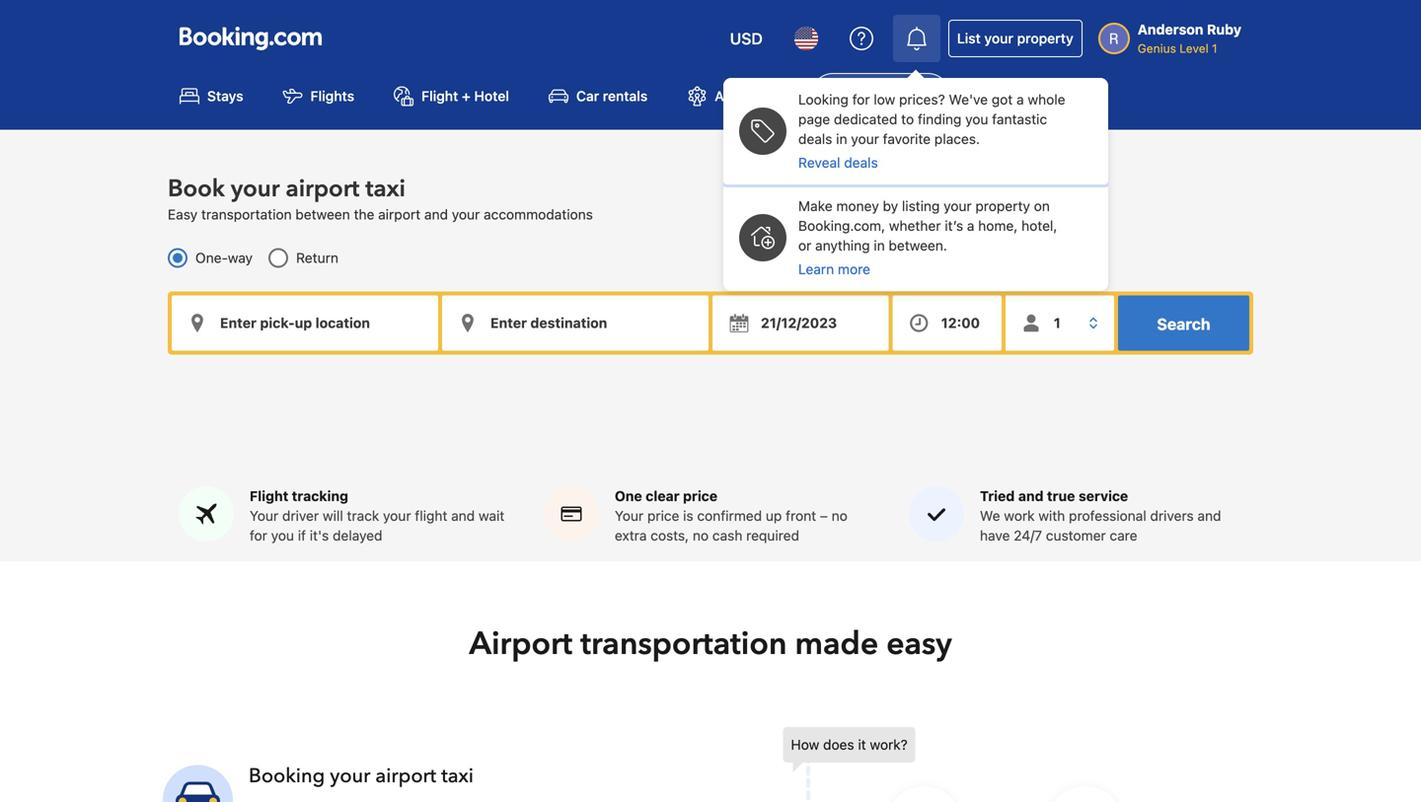Task type: vqa. For each thing, say whether or not it's contained in the screenshot.
'destinations'
no



Task type: describe. For each thing, give the bounding box(es) containing it.
true
[[1048, 488, 1076, 504]]

your inside the one clear price your price is confirmed up front – no extra costs, no cash required
[[615, 508, 644, 524]]

clear
[[646, 488, 680, 504]]

delayed
[[333, 528, 383, 544]]

Enter destination text field
[[442, 295, 709, 351]]

usd
[[730, 29, 763, 48]]

make
[[799, 198, 833, 214]]

property inside make money by listing your property on booking.com, whether it's a home, hotel, or anything in between. learn more
[[976, 198, 1031, 214]]

looking for low prices? we've got a whole page dedicated to finding you fantastic deals in your favorite places. reveal deals
[[799, 91, 1066, 171]]

attractions link
[[672, 73, 803, 118]]

your right the book
[[231, 173, 280, 205]]

usd button
[[718, 15, 775, 62]]

or
[[799, 237, 812, 254]]

one clear price your price is confirmed up front – no extra costs, no cash required
[[615, 488, 848, 544]]

book
[[168, 173, 225, 205]]

search
[[1157, 315, 1211, 334]]

your inside flight tracking your driver will track your flight and wait for you if it's delayed
[[250, 508, 279, 524]]

if
[[298, 528, 306, 544]]

booking.com,
[[799, 218, 886, 234]]

21/12/2023 button
[[713, 295, 889, 351]]

we've
[[949, 91, 988, 108]]

your inside make money by listing your property on booking.com, whether it's a home, hotel, or anything in between. learn more
[[944, 198, 972, 214]]

1 horizontal spatial price
[[683, 488, 718, 504]]

to
[[902, 111, 914, 127]]

the
[[354, 206, 375, 222]]

booking your airport taxi
[[249, 763, 474, 790]]

flights
[[311, 88, 355, 104]]

stays
[[207, 88, 243, 104]]

home,
[[979, 218, 1018, 234]]

your inside looking for low prices? we've got a whole page dedicated to finding you fantastic deals in your favorite places. reveal deals
[[851, 131, 880, 147]]

list
[[958, 30, 981, 46]]

fantastic
[[992, 111, 1048, 127]]

accommodations
[[484, 206, 593, 222]]

1 horizontal spatial deals
[[844, 155, 878, 171]]

airport taxis
[[855, 88, 935, 104]]

have
[[980, 528, 1010, 544]]

0 vertical spatial property
[[1017, 30, 1074, 46]]

return
[[296, 250, 339, 266]]

and right drivers
[[1198, 508, 1222, 524]]

airport taxis link
[[811, 73, 951, 118]]

ruby
[[1207, 21, 1242, 38]]

with
[[1039, 508, 1066, 524]]

it
[[858, 737, 867, 753]]

airport transportation made easy
[[469, 623, 952, 666]]

front
[[786, 508, 817, 524]]

confirmed
[[697, 508, 762, 524]]

rentals
[[603, 88, 648, 104]]

cash
[[713, 528, 743, 544]]

1
[[1212, 41, 1218, 55]]

page
[[799, 111, 831, 127]]

taxi for booking
[[441, 763, 474, 790]]

prices?
[[900, 91, 946, 108]]

12:00
[[942, 315, 980, 331]]

airport for booking
[[376, 763, 437, 790]]

taxi for book
[[366, 173, 406, 205]]

between
[[296, 206, 350, 222]]

one
[[615, 488, 643, 504]]

work?
[[870, 737, 908, 753]]

your left accommodations
[[452, 206, 480, 222]]

your right list
[[985, 30, 1014, 46]]

more
[[838, 261, 871, 277]]

easy
[[168, 206, 198, 222]]

will
[[323, 508, 343, 524]]

anything
[[816, 237, 870, 254]]

low
[[874, 91, 896, 108]]

and up work
[[1019, 488, 1044, 504]]

flight tracking your driver will track your flight and wait for you if it's delayed
[[250, 488, 505, 544]]

is
[[683, 508, 694, 524]]

flight for flight tracking your driver will track your flight and wait for you if it's delayed
[[250, 488, 289, 504]]

0 vertical spatial deals
[[799, 131, 833, 147]]

book your airport taxi easy transportation between the airport and your accommodations
[[168, 173, 593, 222]]

looking
[[799, 91, 849, 108]]

airport for airport transportation made easy
[[469, 623, 573, 666]]

reveal
[[799, 155, 841, 171]]

whether
[[889, 218, 941, 234]]

professional
[[1069, 508, 1147, 524]]

hotel
[[474, 88, 509, 104]]



Task type: locate. For each thing, give the bounding box(es) containing it.
driver
[[282, 508, 319, 524]]

taxi
[[366, 173, 406, 205], [441, 763, 474, 790]]

required
[[747, 528, 800, 544]]

1 horizontal spatial airport
[[855, 88, 900, 104]]

care
[[1110, 528, 1138, 544]]

car
[[576, 88, 599, 104]]

0 vertical spatial no
[[832, 508, 848, 524]]

1 horizontal spatial a
[[1017, 91, 1024, 108]]

whole
[[1028, 91, 1066, 108]]

for
[[853, 91, 870, 108], [250, 528, 267, 544]]

you down we've
[[966, 111, 989, 127]]

tried and true service we work with professional drivers and have 24/7 customer care
[[980, 488, 1222, 544]]

your up 'it's'
[[944, 198, 972, 214]]

flight inside flight tracking your driver will track your flight and wait for you if it's delayed
[[250, 488, 289, 504]]

it's
[[310, 528, 329, 544]]

learn
[[799, 261, 835, 277]]

24/7
[[1014, 528, 1043, 544]]

0 vertical spatial airport
[[855, 88, 900, 104]]

got
[[992, 91, 1013, 108]]

2 vertical spatial airport
[[376, 763, 437, 790]]

1 vertical spatial airport
[[469, 623, 573, 666]]

1 vertical spatial airport
[[378, 206, 421, 222]]

how
[[791, 737, 820, 753]]

property
[[1017, 30, 1074, 46], [976, 198, 1031, 214]]

price down clear
[[648, 508, 680, 524]]

price
[[683, 488, 718, 504], [648, 508, 680, 524]]

1 horizontal spatial booking airport taxi image
[[783, 728, 1198, 803]]

and left wait
[[451, 508, 475, 524]]

listing
[[902, 198, 940, 214]]

you left if
[[271, 528, 294, 544]]

your inside flight tracking your driver will track your flight and wait for you if it's delayed
[[383, 508, 411, 524]]

car rentals
[[576, 88, 648, 104]]

flight + hotel link
[[378, 73, 525, 118]]

1 horizontal spatial taxi
[[441, 763, 474, 790]]

1 horizontal spatial in
[[874, 237, 885, 254]]

finding
[[918, 111, 962, 127]]

one-way
[[195, 250, 253, 266]]

0 vertical spatial in
[[836, 131, 848, 147]]

0 vertical spatial airport
[[286, 173, 360, 205]]

how does it work?
[[791, 737, 908, 753]]

0 vertical spatial you
[[966, 111, 989, 127]]

in for your
[[836, 131, 848, 147]]

extra
[[615, 528, 647, 544]]

list your property link
[[949, 20, 1083, 57]]

flight for flight + hotel
[[422, 88, 458, 104]]

favorite
[[883, 131, 931, 147]]

1 vertical spatial deals
[[844, 155, 878, 171]]

you inside looking for low prices? we've got a whole page dedicated to finding you fantastic deals in your favorite places. reveal deals
[[966, 111, 989, 127]]

a inside looking for low prices? we've got a whole page dedicated to finding you fantastic deals in your favorite places. reveal deals
[[1017, 91, 1024, 108]]

work
[[1004, 508, 1035, 524]]

your
[[250, 508, 279, 524], [615, 508, 644, 524]]

transportation inside the book your airport taxi easy transportation between the airport and your accommodations
[[201, 206, 292, 222]]

drivers
[[1151, 508, 1194, 524]]

search button
[[1119, 295, 1250, 351]]

no down is
[[693, 528, 709, 544]]

a right 'it's'
[[967, 218, 975, 234]]

0 horizontal spatial transportation
[[201, 206, 292, 222]]

12:00 button
[[893, 295, 1002, 351]]

track
[[347, 508, 379, 524]]

0 vertical spatial taxi
[[366, 173, 406, 205]]

for inside flight tracking your driver will track your flight and wait for you if it's delayed
[[250, 528, 267, 544]]

0 horizontal spatial price
[[648, 508, 680, 524]]

0 horizontal spatial your
[[250, 508, 279, 524]]

dedicated
[[834, 111, 898, 127]]

+
[[462, 88, 471, 104]]

1 horizontal spatial your
[[615, 508, 644, 524]]

money
[[837, 198, 879, 214]]

car rentals link
[[533, 73, 664, 118]]

property up the whole
[[1017, 30, 1074, 46]]

your down "dedicated"
[[851, 131, 880, 147]]

in inside make money by listing your property on booking.com, whether it's a home, hotel, or anything in between. learn more
[[874, 237, 885, 254]]

by
[[883, 198, 899, 214]]

0 horizontal spatial deals
[[799, 131, 833, 147]]

1 vertical spatial transportation
[[581, 623, 787, 666]]

0 horizontal spatial flight
[[250, 488, 289, 504]]

0 vertical spatial flight
[[422, 88, 458, 104]]

your right track
[[383, 508, 411, 524]]

places.
[[935, 131, 980, 147]]

flight left +
[[422, 88, 458, 104]]

1 horizontal spatial no
[[832, 508, 848, 524]]

0 vertical spatial for
[[853, 91, 870, 108]]

and
[[424, 206, 448, 222], [1019, 488, 1044, 504], [451, 508, 475, 524], [1198, 508, 1222, 524]]

1 vertical spatial for
[[250, 528, 267, 544]]

0 horizontal spatial taxi
[[366, 173, 406, 205]]

0 horizontal spatial booking airport taxi image
[[163, 766, 233, 803]]

1 vertical spatial price
[[648, 508, 680, 524]]

anderson
[[1138, 21, 1204, 38]]

you inside flight tracking your driver will track your flight and wait for you if it's delayed
[[271, 528, 294, 544]]

wait
[[479, 508, 505, 524]]

made
[[795, 623, 879, 666]]

1 vertical spatial in
[[874, 237, 885, 254]]

property up home,
[[976, 198, 1031, 214]]

and right the
[[424, 206, 448, 222]]

transportation
[[201, 206, 292, 222], [581, 623, 787, 666]]

a inside make money by listing your property on booking.com, whether it's a home, hotel, or anything in between. learn more
[[967, 218, 975, 234]]

1 horizontal spatial flight
[[422, 88, 458, 104]]

0 vertical spatial price
[[683, 488, 718, 504]]

booking
[[249, 763, 325, 790]]

airport
[[855, 88, 900, 104], [469, 623, 573, 666]]

anderson ruby genius level 1
[[1138, 21, 1242, 55]]

–
[[820, 508, 828, 524]]

0 horizontal spatial no
[[693, 528, 709, 544]]

way
[[228, 250, 253, 266]]

0 horizontal spatial a
[[967, 218, 975, 234]]

up
[[766, 508, 782, 524]]

genius
[[1138, 41, 1177, 55]]

1 vertical spatial taxi
[[441, 763, 474, 790]]

your right booking
[[330, 763, 371, 790]]

your left driver
[[250, 508, 279, 524]]

1 horizontal spatial you
[[966, 111, 989, 127]]

stays link
[[164, 73, 259, 118]]

21/12/2023
[[761, 315, 837, 331]]

does
[[823, 737, 855, 753]]

flight + hotel
[[422, 88, 509, 104]]

in down "dedicated"
[[836, 131, 848, 147]]

a right got
[[1017, 91, 1024, 108]]

1 vertical spatial you
[[271, 528, 294, 544]]

hotel,
[[1022, 218, 1058, 234]]

deals
[[799, 131, 833, 147], [844, 155, 878, 171]]

tried
[[980, 488, 1015, 504]]

level
[[1180, 41, 1209, 55]]

1 your from the left
[[250, 508, 279, 524]]

0 horizontal spatial in
[[836, 131, 848, 147]]

0 horizontal spatial for
[[250, 528, 267, 544]]

for inside looking for low prices? we've got a whole page dedicated to finding you fantastic deals in your favorite places. reveal deals
[[853, 91, 870, 108]]

1 vertical spatial no
[[693, 528, 709, 544]]

1 horizontal spatial transportation
[[581, 623, 787, 666]]

0 vertical spatial transportation
[[201, 206, 292, 222]]

flight
[[422, 88, 458, 104], [250, 488, 289, 504]]

Enter pick-up location text field
[[172, 295, 438, 351]]

and inside flight tracking your driver will track your flight and wait for you if it's delayed
[[451, 508, 475, 524]]

in right anything
[[874, 237, 885, 254]]

costs,
[[651, 528, 689, 544]]

0 vertical spatial a
[[1017, 91, 1024, 108]]

between.
[[889, 237, 948, 254]]

service
[[1079, 488, 1129, 504]]

booking.com online hotel reservations image
[[180, 27, 322, 50]]

tracking
[[292, 488, 349, 504]]

deals down page
[[799, 131, 833, 147]]

deals right reveal
[[844, 155, 878, 171]]

booking airport taxi image
[[783, 728, 1198, 803], [163, 766, 233, 803]]

airport for airport taxis
[[855, 88, 900, 104]]

price up is
[[683, 488, 718, 504]]

1 vertical spatial property
[[976, 198, 1031, 214]]

in inside looking for low prices? we've got a whole page dedicated to finding you fantastic deals in your favorite places. reveal deals
[[836, 131, 848, 147]]

customer
[[1046, 528, 1106, 544]]

0 horizontal spatial airport
[[469, 623, 573, 666]]

we
[[980, 508, 1001, 524]]

for up "dedicated"
[[853, 91, 870, 108]]

0 horizontal spatial you
[[271, 528, 294, 544]]

in for between.
[[874, 237, 885, 254]]

1 vertical spatial flight
[[250, 488, 289, 504]]

and inside the book your airport taxi easy transportation between the airport and your accommodations
[[424, 206, 448, 222]]

1 vertical spatial a
[[967, 218, 975, 234]]

taxi inside the book your airport taxi easy transportation between the airport and your accommodations
[[366, 173, 406, 205]]

for left if
[[250, 528, 267, 544]]

no right the –
[[832, 508, 848, 524]]

on
[[1034, 198, 1050, 214]]

airport
[[286, 173, 360, 205], [378, 206, 421, 222], [376, 763, 437, 790]]

make money by listing your property on booking.com, whether it's a home, hotel, or anything in between. learn more
[[799, 198, 1058, 277]]

taxis
[[904, 88, 935, 104]]

a
[[1017, 91, 1024, 108], [967, 218, 975, 234]]

airport for book
[[286, 173, 360, 205]]

2 your from the left
[[615, 508, 644, 524]]

attractions
[[715, 88, 787, 104]]

flight up driver
[[250, 488, 289, 504]]

1 horizontal spatial for
[[853, 91, 870, 108]]

your down one
[[615, 508, 644, 524]]

you
[[966, 111, 989, 127], [271, 528, 294, 544]]



